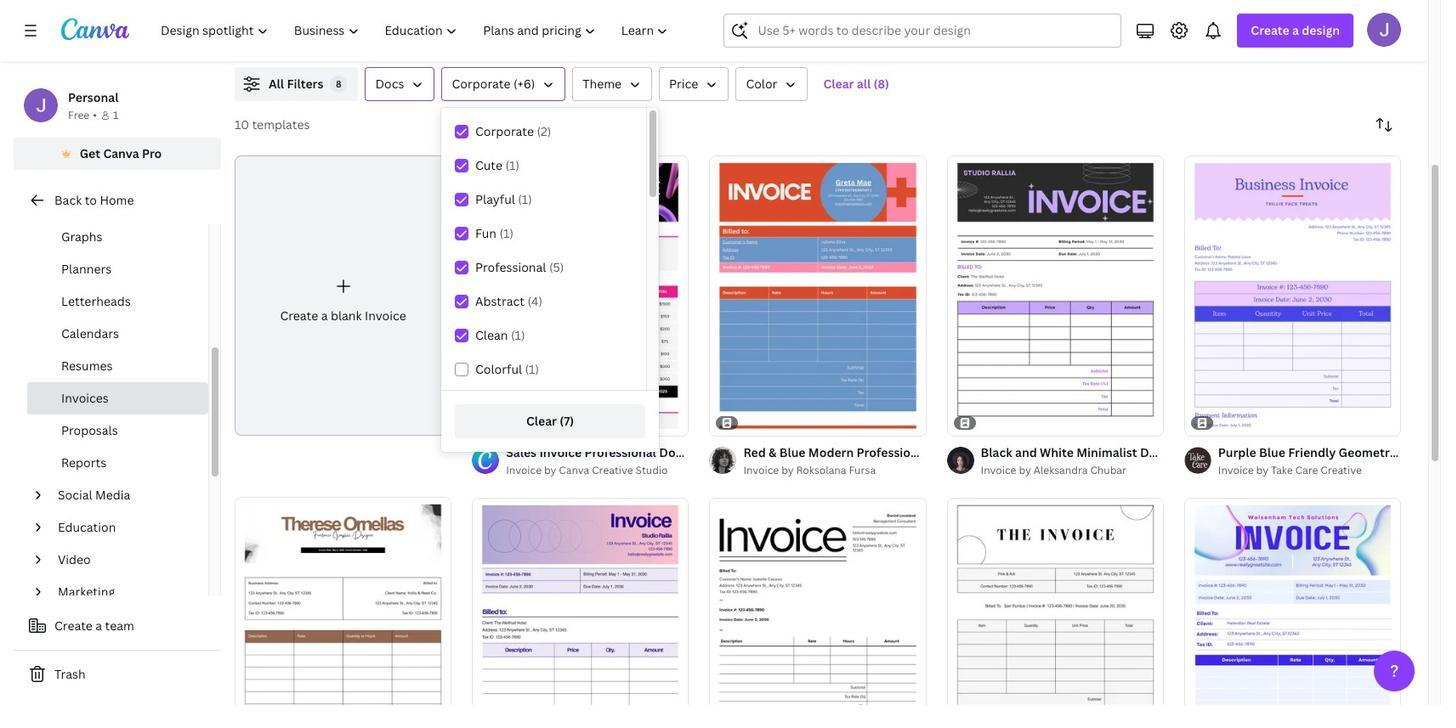 Task type: describe. For each thing, give the bounding box(es) containing it.
beauty
[[1403, 445, 1442, 461]]

planners
[[61, 261, 112, 277]]

filters
[[287, 76, 324, 92]]

8 filter options selected element
[[330, 76, 347, 93]]

(1) for cute (1)
[[506, 157, 520, 174]]

red & blue modern professional health consulting invoice doc image
[[710, 156, 927, 436]]

color
[[746, 76, 778, 92]]

education link
[[51, 512, 198, 544]]

colorful
[[475, 361, 522, 378]]

theme
[[583, 76, 622, 92]]

clear all (8) button
[[815, 67, 898, 101]]

by inside the purple blue friendly geometric beauty invoice by take care creative
[[1257, 464, 1269, 478]]

trash
[[54, 667, 86, 683]]

invoice up aleksandra
[[1039, 445, 1081, 461]]

(+6)
[[514, 76, 535, 92]]

10
[[235, 117, 249, 133]]

•
[[93, 108, 97, 122]]

friendly
[[1289, 445, 1336, 461]]

abstract (4)
[[475, 293, 543, 310]]

doc inside black and white minimalist design contractor invoice doc invoice by aleksandra chubar
[[1294, 445, 1317, 461]]

8
[[336, 77, 342, 90]]

studio
[[636, 464, 668, 478]]

color button
[[736, 67, 808, 101]]

(1) for fun (1)
[[500, 225, 514, 242]]

calendars link
[[27, 318, 208, 350]]

free •
[[68, 108, 97, 122]]

black and white friendly corporate general merchandise business invoice doc image
[[947, 498, 1164, 706]]

docs button
[[365, 67, 435, 101]]

price button
[[659, 67, 729, 101]]

resumes
[[61, 358, 113, 374]]

design
[[1302, 22, 1340, 38]]

social media link
[[51, 480, 198, 512]]

graphs
[[61, 229, 103, 245]]

create a blank invoice element
[[235, 156, 452, 436]]

video link
[[51, 544, 198, 577]]

health
[[932, 445, 971, 461]]

a for blank
[[321, 308, 328, 324]]

1 creative from the left
[[592, 464, 633, 478]]

create a team button
[[14, 610, 221, 644]]

home
[[100, 192, 134, 208]]

design
[[1140, 445, 1180, 461]]

purple blue friendly geometric beauty link
[[1219, 444, 1442, 463]]

(8)
[[874, 76, 889, 92]]

a for team
[[96, 618, 102, 634]]

top level navigation element
[[150, 14, 683, 48]]

letterheads link
[[27, 286, 208, 318]]

professional inside red & blue modern professional health consulting invoice doc invoice by roksolana fursa
[[857, 445, 929, 461]]

get
[[80, 145, 100, 162]]

create a design
[[1251, 22, 1340, 38]]

all
[[269, 76, 284, 92]]

1 horizontal spatial canva
[[559, 464, 590, 478]]

Search search field
[[758, 14, 1111, 47]]

social
[[58, 487, 92, 503]]

black
[[981, 445, 1013, 461]]

(5)
[[549, 259, 564, 276]]

(1) for clean (1)
[[511, 327, 525, 344]]

reports link
[[27, 447, 208, 480]]

reports
[[61, 455, 107, 471]]

(7)
[[560, 413, 574, 430]]

invoice up take
[[1249, 445, 1292, 461]]

to
[[85, 192, 97, 208]]

red & blue modern professional health consulting invoice doc invoice by roksolana fursa
[[744, 445, 1107, 478]]

and
[[1015, 445, 1037, 461]]

minimalist
[[1077, 445, 1138, 461]]

professional (5)
[[475, 259, 564, 276]]

blue pink modern development and it contractor invoice doc image
[[1185, 498, 1402, 706]]

by inside red & blue modern professional health consulting invoice doc invoice by roksolana fursa
[[782, 464, 794, 478]]

contractor
[[1183, 445, 1246, 461]]

take
[[1271, 464, 1293, 478]]

all filters
[[269, 76, 324, 92]]

marketing link
[[51, 577, 198, 609]]

create a blank invoice link
[[235, 156, 452, 436]]

by inside black and white minimalist design contractor invoice doc invoice by aleksandra chubar
[[1019, 464, 1031, 478]]

modern
[[809, 445, 854, 461]]

invoice inside invoice by canva creative studio link
[[506, 464, 542, 478]]

clear (7) button
[[455, 405, 646, 439]]

create a blank invoice
[[280, 308, 406, 324]]

resumes link
[[27, 350, 208, 383]]

create for create a design
[[1251, 22, 1290, 38]]

graphs link
[[27, 221, 208, 253]]

1 by from the left
[[544, 464, 557, 478]]

invoice inside the purple blue friendly geometric beauty invoice by take care creative
[[1219, 464, 1254, 478]]

video
[[58, 552, 91, 568]]

invoice inside create a blank invoice "element"
[[365, 308, 406, 324]]

proposals link
[[27, 415, 208, 447]]

invoice by roksolana fursa link
[[744, 463, 927, 480]]

roksolana
[[797, 464, 847, 478]]

fun
[[475, 225, 497, 242]]

get canva pro
[[80, 145, 162, 162]]

invoice by take care creative link
[[1219, 463, 1402, 480]]

clear all (8)
[[824, 76, 889, 92]]

doc inside red & blue modern professional health consulting invoice doc invoice by roksolana fursa
[[1084, 445, 1107, 461]]

corporate (+6)
[[452, 76, 535, 92]]

abstract
[[475, 293, 525, 310]]

personal
[[68, 89, 119, 105]]



Task type: vqa. For each thing, say whether or not it's contained in the screenshot.


Task type: locate. For each thing, give the bounding box(es) containing it.
playful
[[475, 191, 515, 208]]

white modern minimalist graphic designer freelance invoice doc image
[[235, 498, 452, 706]]

purple pink geometric abstract minimalist design contractor invoice doc image
[[472, 498, 689, 706]]

a inside create a design "dropdown button"
[[1293, 22, 1300, 38]]

creative
[[592, 464, 633, 478], [1321, 464, 1362, 478]]

cute
[[475, 157, 503, 174]]

2 by from the left
[[782, 464, 794, 478]]

jacob simon image
[[1368, 13, 1402, 47]]

2 doc from the left
[[1294, 445, 1317, 461]]

care
[[1296, 464, 1319, 478]]

0 horizontal spatial professional
[[475, 259, 546, 276]]

get canva pro button
[[14, 138, 221, 170]]

0 horizontal spatial canva
[[103, 145, 139, 162]]

create left blank
[[280, 308, 318, 324]]

1 blue from the left
[[780, 445, 806, 461]]

1 horizontal spatial professional
[[857, 445, 929, 461]]

0 horizontal spatial doc
[[1084, 445, 1107, 461]]

by left the roksolana
[[782, 464, 794, 478]]

0 horizontal spatial clear
[[526, 413, 557, 430]]

clean
[[475, 327, 508, 344]]

clear left (7)
[[526, 413, 557, 430]]

calendars
[[61, 326, 119, 342]]

(1) right "cute"
[[506, 157, 520, 174]]

clean (1)
[[475, 327, 525, 344]]

creative down purple blue friendly geometric beauty link
[[1321, 464, 1362, 478]]

a inside create a team button
[[96, 618, 102, 634]]

1 vertical spatial clear
[[526, 413, 557, 430]]

0 vertical spatial corporate
[[452, 76, 511, 92]]

2 vertical spatial a
[[96, 618, 102, 634]]

proposals
[[61, 423, 118, 439]]

by left take
[[1257, 464, 1269, 478]]

social media
[[58, 487, 130, 503]]

(1) for playful (1)
[[518, 191, 532, 208]]

create down marketing
[[54, 618, 93, 634]]

by down clear (7) button
[[544, 464, 557, 478]]

by down and
[[1019, 464, 1031, 478]]

invoice
[[365, 308, 406, 324], [1039, 445, 1081, 461], [1249, 445, 1292, 461], [506, 464, 542, 478], [744, 464, 779, 478], [981, 464, 1017, 478], [1219, 464, 1254, 478]]

education
[[58, 520, 116, 536]]

back to home
[[54, 192, 134, 208]]

a for design
[[1293, 22, 1300, 38]]

invoices
[[61, 390, 109, 407]]

price
[[669, 76, 699, 92]]

all
[[857, 76, 871, 92]]

corporate inside button
[[452, 76, 511, 92]]

invoice by canva creative studio
[[506, 464, 668, 478]]

create inside "dropdown button"
[[1251, 22, 1290, 38]]

create left design at the right top of page
[[1251, 22, 1290, 38]]

doc up care
[[1294, 445, 1317, 461]]

corporate for corporate (+6)
[[452, 76, 511, 92]]

1 vertical spatial a
[[321, 308, 328, 324]]

corporate
[[452, 76, 511, 92], [475, 123, 534, 139]]

blue
[[780, 445, 806, 461], [1260, 445, 1286, 461]]

create inside "element"
[[280, 308, 318, 324]]

0 vertical spatial clear
[[824, 76, 854, 92]]

invoice down black
[[981, 464, 1017, 478]]

0 horizontal spatial a
[[96, 618, 102, 634]]

Sort by button
[[1368, 108, 1402, 142]]

pro
[[142, 145, 162, 162]]

0 horizontal spatial creative
[[592, 464, 633, 478]]

creative inside the purple blue friendly geometric beauty invoice by take care creative
[[1321, 464, 1362, 478]]

team
[[105, 618, 134, 634]]

1 horizontal spatial doc
[[1294, 445, 1317, 461]]

1 vertical spatial create
[[280, 308, 318, 324]]

planners link
[[27, 253, 208, 286]]

blue inside red & blue modern professional health consulting invoice doc invoice by roksolana fursa
[[780, 445, 806, 461]]

corporate (2)
[[475, 123, 551, 139]]

canva down (7)
[[559, 464, 590, 478]]

blank
[[331, 308, 362, 324]]

1 horizontal spatial clear
[[824, 76, 854, 92]]

(1) for colorful (1)
[[525, 361, 539, 378]]

create a design button
[[1238, 14, 1354, 48]]

1 vertical spatial professional
[[857, 445, 929, 461]]

aleksandra
[[1034, 464, 1088, 478]]

blue inside the purple blue friendly geometric beauty invoice by take care creative
[[1260, 445, 1286, 461]]

corporate up cute (1)
[[475, 123, 534, 139]]

professional up 'fursa'
[[857, 445, 929, 461]]

1 vertical spatial corporate
[[475, 123, 534, 139]]

theme button
[[573, 67, 652, 101]]

black and white minimalist design contractor invoice doc image
[[947, 156, 1164, 436]]

2 creative from the left
[[1321, 464, 1362, 478]]

a
[[1293, 22, 1300, 38], [321, 308, 328, 324], [96, 618, 102, 634]]

a inside create a blank invoice "element"
[[321, 308, 328, 324]]

invoice down purple
[[1219, 464, 1254, 478]]

red
[[744, 445, 766, 461]]

0 horizontal spatial blue
[[780, 445, 806, 461]]

blue right & in the right bottom of the page
[[780, 445, 806, 461]]

white
[[1040, 445, 1074, 461]]

1 vertical spatial canva
[[559, 464, 590, 478]]

professional up abstract (4)
[[475, 259, 546, 276]]

colorful (1)
[[475, 361, 539, 378]]

black and white minimalist design contractor invoice doc link
[[981, 444, 1317, 463]]

back
[[54, 192, 82, 208]]

2 vertical spatial create
[[54, 618, 93, 634]]

10 templates
[[235, 117, 310, 133]]

back to home link
[[14, 184, 221, 218]]

red & blue modern professional health consulting invoice doc link
[[744, 444, 1107, 463]]

create a team
[[54, 618, 134, 634]]

invoice right blank
[[365, 308, 406, 324]]

(2)
[[537, 123, 551, 139]]

2 horizontal spatial a
[[1293, 22, 1300, 38]]

media
[[95, 487, 130, 503]]

consulting
[[973, 445, 1036, 461]]

corporate (+6) button
[[442, 67, 566, 101]]

&
[[769, 445, 777, 461]]

1 doc from the left
[[1084, 445, 1107, 461]]

invoice templates image
[[1039, 0, 1402, 47], [1145, 0, 1295, 16]]

clear left all
[[824, 76, 854, 92]]

1 invoice templates image from the left
[[1039, 0, 1402, 47]]

clear
[[824, 76, 854, 92], [526, 413, 557, 430]]

create
[[1251, 22, 1290, 38], [280, 308, 318, 324], [54, 618, 93, 634]]

0 horizontal spatial create
[[54, 618, 93, 634]]

clear for clear (7)
[[526, 413, 557, 430]]

docs
[[375, 76, 404, 92]]

canva
[[103, 145, 139, 162], [559, 464, 590, 478]]

free
[[68, 108, 90, 122]]

corporate for corporate (2)
[[475, 123, 534, 139]]

1
[[113, 108, 118, 122]]

2 horizontal spatial create
[[1251, 22, 1290, 38]]

create for create a team
[[54, 618, 93, 634]]

sales invoice professional doc in black pink purple tactile 3d style image
[[472, 156, 689, 436]]

marketing
[[58, 584, 115, 600]]

3 by from the left
[[1019, 464, 1031, 478]]

chubar
[[1091, 464, 1127, 478]]

clear (7)
[[526, 413, 574, 430]]

trash link
[[14, 658, 221, 692]]

4 by from the left
[[1257, 464, 1269, 478]]

purple blue friendly geometric beauty invoice by take care creative
[[1219, 445, 1442, 478]]

1 horizontal spatial create
[[280, 308, 318, 324]]

None search field
[[724, 14, 1122, 48]]

0 vertical spatial professional
[[475, 259, 546, 276]]

cute (1)
[[475, 157, 520, 174]]

clear for clear all (8)
[[824, 76, 854, 92]]

0 vertical spatial create
[[1251, 22, 1290, 38]]

1 horizontal spatial creative
[[1321, 464, 1362, 478]]

(1) right colorful
[[525, 361, 539, 378]]

fursa
[[849, 464, 876, 478]]

(1) right playful
[[518, 191, 532, 208]]

a left design at the right top of page
[[1293, 22, 1300, 38]]

blue up take
[[1260, 445, 1286, 461]]

black and white minimalist design contractor invoice doc invoice by aleksandra chubar
[[981, 445, 1317, 478]]

invoice by aleksandra chubar link
[[981, 463, 1164, 480]]

(4)
[[528, 293, 543, 310]]

2 blue from the left
[[1260, 445, 1286, 461]]

purple blue friendly geometric beauty business invoice doc image
[[1185, 156, 1402, 436]]

creative left studio
[[592, 464, 633, 478]]

invoice by canva creative studio link
[[506, 463, 689, 480]]

corporate left (+6)
[[452, 76, 511, 92]]

a left team at the bottom left of the page
[[96, 618, 102, 634]]

(1) right clean
[[511, 327, 525, 344]]

purple
[[1219, 445, 1257, 461]]

canva inside button
[[103, 145, 139, 162]]

create for create a blank invoice
[[280, 308, 318, 324]]

1 horizontal spatial blue
[[1260, 445, 1286, 461]]

1 horizontal spatial a
[[321, 308, 328, 324]]

letterheads
[[61, 293, 131, 310]]

fun (1)
[[475, 225, 514, 242]]

0 vertical spatial a
[[1293, 22, 1300, 38]]

invoice down clear (7) button
[[506, 464, 542, 478]]

create inside button
[[54, 618, 93, 634]]

(1) right fun
[[500, 225, 514, 242]]

black and white sleek minimalist management consulting invoice doc image
[[710, 498, 927, 706]]

2 invoice templates image from the left
[[1145, 0, 1295, 16]]

templates
[[252, 117, 310, 133]]

invoice down red
[[744, 464, 779, 478]]

0 vertical spatial canva
[[103, 145, 139, 162]]

a left blank
[[321, 308, 328, 324]]

canva left 'pro'
[[103, 145, 139, 162]]

doc up the chubar
[[1084, 445, 1107, 461]]



